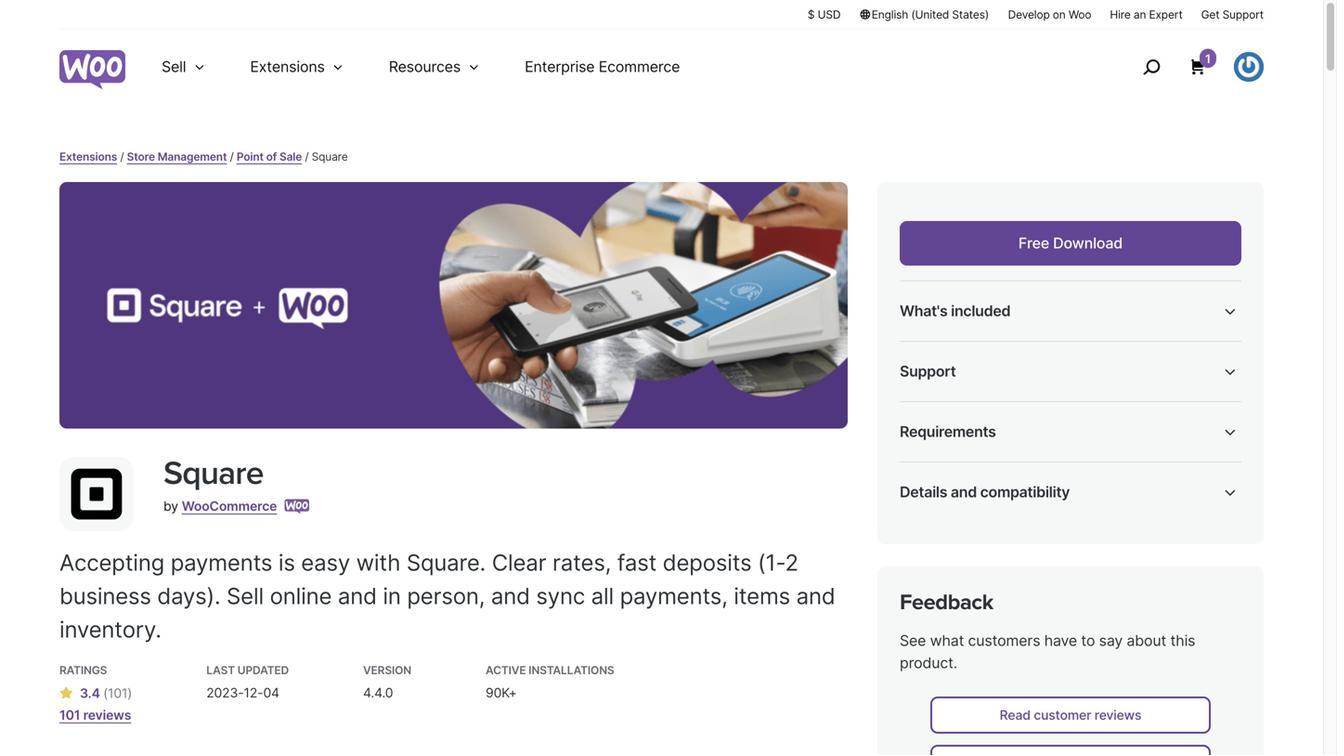 Task type: describe. For each thing, give the bounding box(es) containing it.
on
[[1053, 8, 1066, 21]]

1 vertical spatial support
[[900, 362, 956, 380]]

woocommerce pre-orders
[[1030, 705, 1197, 720]]

1 / from the left
[[120, 150, 124, 163]]

square product heading image image
[[59, 182, 848, 428]]

to
[[1082, 632, 1095, 650]]

sale
[[280, 150, 302, 163]]

1
[[1206, 52, 1211, 66]]

free inside developed by woo , free , payments ,
[[1152, 616, 1179, 632]]

accepting
[[59, 549, 165, 576]]

inventory.
[[59, 616, 161, 643]]

get
[[1202, 8, 1220, 21]]

woocommerce down support
[[983, 396, 1091, 414]]

see privacy policy link
[[900, 487, 1012, 503]]

0 vertical spatial support
[[1223, 8, 1264, 21]]

customer for free
[[946, 364, 1003, 379]]

product icon image
[[59, 457, 134, 531]]

and down clear
[[491, 582, 530, 610]]

3.4
[[80, 685, 100, 701]]

business
[[59, 582, 151, 610]]

search image
[[1137, 52, 1167, 82]]

deposits
[[663, 549, 752, 576]]

woo for on
[[1069, 8, 1092, 21]]

all
[[591, 582, 614, 610]]

resources button
[[367, 30, 503, 104]]

see for see privacy policy
[[900, 487, 923, 503]]

2
[[785, 549, 799, 576]]

square up version
[[1017, 456, 1059, 472]]

states)
[[952, 8, 989, 21]]

support
[[1006, 364, 1053, 379]]

woo for by
[[1117, 616, 1145, 632]]

last for last updated 2023-12-04
[[206, 663, 235, 677]]

free customer support
[[916, 364, 1053, 379]]

by woocommerce
[[163, 498, 277, 514]]

read
[[1000, 707, 1031, 723]]

for
[[1212, 537, 1228, 553]]

woocommerce square is currently only available for the u.s., canada, australia, japan, ireland, france, spain and the uk.
[[916, 537, 1228, 592]]

enterprise ecommerce link
[[503, 30, 702, 104]]

free download
[[1019, 234, 1123, 252]]

only
[[1128, 537, 1153, 553]]

english (united states) button
[[860, 7, 990, 22]]

get support
[[1202, 8, 1264, 21]]

and down account
[[951, 483, 977, 501]]

free updates
[[916, 335, 995, 351]]

items
[[734, 582, 790, 610]]

currently
[[1071, 537, 1124, 553]]

$ usd button
[[808, 7, 841, 22]]

clear
[[492, 549, 547, 576]]

free for free customer support
[[916, 364, 943, 379]]

product.
[[900, 654, 958, 672]]

payments link
[[1030, 634, 1091, 650]]

woocommerce pre-orders link
[[1030, 705, 1197, 720]]

6.8
[[1059, 483, 1078, 499]]

breadcrumb element
[[59, 149, 1264, 165]]

in
[[383, 582, 401, 610]]

compatibility
[[980, 483, 1070, 501]]

extensions link
[[59, 150, 117, 163]]

0 horizontal spatial ,
[[1091, 634, 1094, 650]]

open account menu image
[[1234, 52, 1264, 82]]

$ usd
[[808, 8, 841, 21]]

3.4 ( 101 )
[[80, 685, 132, 701]]

payments
[[1030, 634, 1091, 650]]

accepting payments is easy with square. clear rates, fast deposits (1-2 business days). sell online and in person, and sync all payments, items and inventory.
[[59, 549, 836, 643]]

1 horizontal spatial 12-
[[1067, 564, 1087, 580]]

square inside woocommerce square is currently only available for the u.s., canada, australia, japan, ireland, france, spain and the uk.
[[1012, 537, 1054, 553]]

4.4.0 inside version 4.4.0
[[363, 685, 393, 701]]

history
[[1164, 564, 1207, 580]]

and inside woocommerce square is currently only available for the u.s., canada, australia, japan, ireland, france, spain and the uk.
[[953, 576, 976, 592]]

woocommerce for woocommerce square is currently only available for the u.s., canada, australia, japan, ireland, france, spain and the uk.
[[916, 537, 1009, 553]]

read customer reviews link
[[931, 697, 1211, 734]]

ecommerce
[[599, 58, 680, 76]]

usd
[[818, 8, 841, 21]]

handled
[[900, 396, 958, 414]]

say
[[1099, 632, 1123, 650]]

woocommerce version 6.8 or higher
[[916, 483, 1135, 499]]

see for see what customers have to say about this product.
[[900, 632, 926, 650]]

1 horizontal spatial ,
[[1145, 616, 1148, 632]]

active
[[486, 663, 526, 677]]

is for currently
[[1058, 537, 1067, 553]]

(1-
[[758, 549, 785, 576]]

processors
[[1098, 634, 1167, 650]]

store
[[127, 150, 155, 163]]

free for free download
[[1019, 234, 1050, 252]]

extensions for extensions
[[250, 58, 325, 76]]

update
[[929, 564, 973, 580]]

person,
[[407, 582, 485, 610]]

developed by woocommerce image
[[285, 499, 310, 514]]

english (united states)
[[872, 8, 989, 21]]

hire
[[1110, 8, 1131, 21]]

updated
[[238, 663, 289, 677]]

and left in
[[338, 582, 377, 610]]

this
[[1171, 632, 1196, 650]]

enterprise ecommerce
[[525, 58, 680, 76]]

woocommerce for woocommerce version 6.8 or higher
[[916, 483, 1009, 499]]

rates,
[[553, 549, 611, 576]]

gateways
[[1030, 653, 1091, 668]]

works with
[[900, 705, 969, 720]]

04 inside last updated 2023-12-04
[[263, 685, 279, 701]]

payments
[[171, 549, 272, 576]]

2 horizontal spatial ,
[[1179, 616, 1182, 632]]

france,
[[1174, 556, 1218, 572]]

/ square
[[305, 150, 348, 163]]

customer for read
[[1034, 707, 1092, 723]]

an account with square
[[916, 456, 1059, 472]]

develop
[[1008, 8, 1050, 21]]

2 vertical spatial with
[[942, 705, 969, 720]]

details and compatibility
[[900, 483, 1070, 501]]

woo subscriptions
[[1030, 705, 1231, 739]]

read customer reviews
[[1000, 707, 1142, 723]]

account
[[936, 456, 984, 472]]

an
[[1134, 8, 1146, 21]]

extensions button
[[228, 30, 367, 104]]

store management link
[[127, 150, 227, 163]]

chevron up image for an account with square
[[1220, 421, 1242, 443]]

by for developed
[[1099, 616, 1114, 632]]

policy
[[975, 487, 1012, 503]]

is for easy
[[278, 549, 295, 576]]

days).
[[157, 582, 221, 610]]

about
[[1127, 632, 1167, 650]]

an
[[916, 456, 932, 472]]



Task type: locate. For each thing, give the bounding box(es) containing it.
90k+
[[486, 685, 517, 701]]

0 vertical spatial see
[[900, 487, 923, 503]]

what's
[[900, 302, 948, 320]]

1 vertical spatial last
[[206, 663, 235, 677]]

0 vertical spatial 04
[[1087, 564, 1103, 580]]

sell up store management "link"
[[162, 58, 186, 76]]

canada,
[[970, 556, 1020, 572]]

1 vertical spatial customer
[[1034, 707, 1092, 723]]

0 vertical spatial sell
[[162, 58, 186, 76]]

1 horizontal spatial 101
[[108, 685, 128, 701]]

with up 'policy'
[[988, 456, 1013, 472]]

, left say
[[1091, 634, 1094, 650]]

2 vertical spatial woo
[[1204, 705, 1231, 720]]

japan,
[[1083, 556, 1122, 572]]

0 vertical spatial the
[[916, 556, 936, 572]]

0 horizontal spatial reviews
[[83, 707, 131, 723]]

sell down payments
[[227, 582, 264, 610]]

1 vertical spatial 2023-
[[206, 685, 244, 701]]

1 vertical spatial 101
[[59, 707, 80, 723]]

see down an
[[900, 487, 923, 503]]

chevron up image for what's included
[[1220, 300, 1242, 322]]

0 horizontal spatial the
[[916, 556, 936, 572]]

by for handled
[[962, 396, 979, 414]]

customer down updates
[[946, 364, 1003, 379]]

0 horizontal spatial woo
[[1069, 8, 1092, 21]]

square up australia,
[[1012, 537, 1054, 553]]

version for version 4.4.0
[[363, 663, 411, 677]]

1 vertical spatial sell
[[227, 582, 264, 610]]

woo right on
[[1069, 8, 1092, 21]]

with right works
[[942, 705, 969, 720]]

(united
[[912, 8, 949, 21]]

the down canada,
[[979, 576, 999, 592]]

0 vertical spatial woo
[[1069, 8, 1092, 21]]

available
[[1156, 537, 1208, 553]]

version down in
[[363, 663, 411, 677]]

0 vertical spatial woocommerce link
[[983, 396, 1091, 414]]

1 horizontal spatial is
[[1058, 537, 1067, 553]]

free up handled
[[916, 364, 943, 379]]

easy
[[301, 549, 350, 576]]

chevron up image
[[1220, 300, 1242, 322], [1220, 481, 1242, 503]]

1 horizontal spatial the
[[979, 576, 999, 592]]

1 horizontal spatial customer
[[1034, 707, 1092, 723]]

1 vertical spatial with
[[356, 549, 401, 576]]

by inside developed by woo , free , payments ,
[[1099, 616, 1114, 632]]

chevron up image
[[1220, 360, 1242, 383], [1220, 421, 1242, 443]]

version 4.4.0
[[363, 663, 411, 701]]

sell button
[[139, 30, 228, 104]]

active installations 90k+
[[486, 663, 614, 701]]

1 horizontal spatial woocommerce link
[[983, 396, 1091, 414]]

version history link
[[1114, 564, 1207, 580]]

payments,
[[620, 582, 728, 610]]

12- inside last updated 2023-12-04
[[244, 685, 263, 701]]

version
[[900, 530, 947, 546], [1114, 564, 1161, 580], [363, 663, 411, 677]]

woocommerce up subscriptions
[[1030, 705, 1125, 720]]

0 horizontal spatial by
[[163, 498, 178, 514]]

1 horizontal spatial support
[[1223, 8, 1264, 21]]

0 horizontal spatial woocommerce link
[[182, 498, 277, 514]]

12- down updated
[[244, 685, 263, 701]]

04
[[1087, 564, 1103, 580], [263, 685, 279, 701]]

0 vertical spatial chevron up image
[[1220, 300, 1242, 322]]

0 vertical spatial last
[[900, 564, 926, 580]]

04 down updated
[[263, 685, 279, 701]]

1 horizontal spatial with
[[942, 705, 969, 720]]

woocommerce inside woocommerce square is currently only available for the u.s., canada, australia, japan, ireland, france, spain and the uk.
[[916, 537, 1009, 553]]

is up australia,
[[1058, 537, 1067, 553]]

1 reviews from the left
[[83, 707, 131, 723]]

&
[[1170, 634, 1179, 650]]

what
[[930, 632, 964, 650]]

0 vertical spatial customer
[[946, 364, 1003, 379]]

and down 'u.s.,'
[[953, 576, 976, 592]]

1 vertical spatial by
[[163, 498, 178, 514]]

/ left store
[[120, 150, 124, 163]]

online
[[270, 582, 332, 610]]

point
[[237, 150, 264, 163]]

woo subscriptions link
[[1030, 705, 1231, 739]]

woo right orders
[[1204, 705, 1231, 720]]

feedback
[[900, 589, 994, 615]]

0 vertical spatial chevron up image
[[1220, 360, 1242, 383]]

0 vertical spatial extensions
[[250, 58, 325, 76]]

woocommerce link down support
[[983, 396, 1091, 414]]

is inside accepting payments is easy with square. clear rates, fast deposits (1-2 business days). sell online and in person, and sync all payments, items and inventory.
[[278, 549, 295, 576]]

101 right 3.4 on the left of the page
[[108, 685, 128, 701]]

or
[[1081, 483, 1093, 499]]

0 vertical spatial 12-
[[1067, 564, 1087, 580]]

2 / from the left
[[230, 150, 234, 163]]

0 horizontal spatial with
[[356, 549, 401, 576]]

ireland,
[[1126, 556, 1170, 572]]

woocommerce for woocommerce pre-orders
[[1030, 705, 1125, 720]]

1 vertical spatial see
[[900, 632, 926, 650]]

sell inside sell button
[[162, 58, 186, 76]]

is inside woocommerce square is currently only available for the u.s., canada, australia, japan, ireland, france, spain and the uk.
[[1058, 537, 1067, 553]]

last inside last updated 2023-12-04
[[206, 663, 235, 677]]

woo up the processors
[[1117, 616, 1145, 632]]

free down what's
[[916, 335, 943, 351]]

works
[[900, 705, 939, 720]]

1 vertical spatial chevron up image
[[1220, 421, 1242, 443]]

extensions
[[250, 58, 325, 76], [59, 150, 117, 163]]

1 horizontal spatial /
[[230, 150, 234, 163]]

woocommerce
[[983, 396, 1091, 414], [916, 483, 1009, 499], [182, 498, 277, 514], [916, 537, 1009, 553], [1030, 705, 1125, 720]]

see
[[900, 487, 923, 503], [900, 632, 926, 650]]

woocommerce up 'u.s.,'
[[916, 537, 1009, 553]]

0 vertical spatial version
[[900, 530, 947, 546]]

extensions inside breadcrumb element
[[59, 150, 117, 163]]

0 horizontal spatial is
[[278, 549, 295, 576]]

1 horizontal spatial 4.4.0
[[1030, 530, 1060, 546]]

0 vertical spatial with
[[988, 456, 1013, 472]]

free for free updates
[[916, 335, 943, 351]]

see inside see what customers have to say about this product.
[[900, 632, 926, 650]]

extensions left store
[[59, 150, 117, 163]]

customers
[[968, 632, 1041, 650]]

, right about at the right bottom of the page
[[1179, 616, 1182, 632]]

2 chevron up image from the top
[[1220, 421, 1242, 443]]

101 reviews link
[[59, 706, 132, 724]]

processors & gateways
[[1030, 634, 1179, 668]]

0 horizontal spatial version
[[363, 663, 411, 677]]

sell
[[162, 58, 186, 76], [227, 582, 264, 610]]

1 horizontal spatial 04
[[1087, 564, 1103, 580]]

1 chevron up image from the top
[[1220, 360, 1242, 383]]

details
[[900, 483, 948, 501]]

1 horizontal spatial reviews
[[1095, 707, 1142, 723]]

1 vertical spatial version
[[1114, 564, 1161, 580]]

square
[[163, 454, 263, 493], [1017, 456, 1059, 472], [1012, 537, 1054, 553]]

version
[[1012, 483, 1056, 499]]

develop on woo link
[[1008, 7, 1092, 22]]

by
[[962, 396, 979, 414], [163, 498, 178, 514], [1099, 616, 1114, 632]]

support right get
[[1223, 8, 1264, 21]]

1 horizontal spatial woo
[[1117, 616, 1145, 632]]

1 vertical spatial 12-
[[244, 685, 263, 701]]

woocommerce link for handled by
[[983, 396, 1091, 414]]

2023- inside last updated 2023-12-04
[[206, 685, 244, 701]]

/ left point
[[230, 150, 234, 163]]

2023- down updated
[[206, 685, 244, 701]]

2 chevron up image from the top
[[1220, 481, 1242, 503]]

1 see from the top
[[900, 487, 923, 503]]

12-
[[1067, 564, 1087, 580], [244, 685, 263, 701]]

, up the processors
[[1145, 616, 1148, 632]]

is
[[1058, 537, 1067, 553], [278, 549, 295, 576]]

support up handled
[[900, 362, 956, 380]]

2023-
[[1030, 564, 1067, 580], [206, 685, 244, 701]]

woocommerce link for by
[[182, 498, 277, 514]]

1 vertical spatial woocommerce link
[[182, 498, 277, 514]]

australia,
[[1024, 556, 1079, 572]]

0 vertical spatial 4.4.0
[[1030, 530, 1060, 546]]

12- down currently
[[1067, 564, 1087, 580]]

see up the product.
[[900, 632, 926, 650]]

1 vertical spatial 4.4.0
[[363, 685, 393, 701]]

woocommerce link
[[983, 396, 1091, 414], [182, 498, 277, 514]]

what's included
[[900, 302, 1011, 320]]

0 horizontal spatial 2023-
[[206, 685, 244, 701]]

1 vertical spatial chevron up image
[[1220, 481, 1242, 503]]

woocommerce up payments
[[182, 498, 277, 514]]

woo inside developed by woo , free , payments ,
[[1117, 616, 1145, 632]]

developed by woo , free , payments ,
[[1030, 616, 1182, 650]]

1 horizontal spatial version
[[900, 530, 947, 546]]

woo inside woo subscriptions
[[1204, 705, 1231, 720]]

0 horizontal spatial 4.4.0
[[363, 685, 393, 701]]

version for version
[[900, 530, 947, 546]]

extensions for extensions / store management / point of sale / square
[[59, 150, 117, 163]]

chevron up image for details and compatibility
[[1220, 481, 1242, 503]]

higher
[[1097, 483, 1135, 499]]

last for last update
[[900, 564, 926, 580]]

is up online
[[278, 549, 295, 576]]

sync
[[536, 582, 585, 610]]

version up last update
[[900, 530, 947, 546]]

0 horizontal spatial extensions
[[59, 150, 117, 163]]

1 horizontal spatial by
[[962, 396, 979, 414]]

04 down currently
[[1087, 564, 1103, 580]]

hire an expert
[[1110, 8, 1183, 21]]

free left download
[[1019, 234, 1050, 252]]

management
[[158, 150, 227, 163]]

1 horizontal spatial 2023-
[[1030, 564, 1067, 580]]

0 vertical spatial 2023-
[[1030, 564, 1067, 580]]

2 horizontal spatial version
[[1114, 564, 1161, 580]]

0 vertical spatial 101
[[108, 685, 128, 701]]

4.4.0
[[1030, 530, 1060, 546], [363, 685, 393, 701]]

0 horizontal spatial customer
[[946, 364, 1003, 379]]

0 horizontal spatial /
[[120, 150, 124, 163]]

woocommerce link up payments
[[182, 498, 277, 514]]

0 horizontal spatial 101
[[59, 707, 80, 723]]

fast
[[617, 549, 657, 576]]

develop on woo
[[1008, 8, 1092, 21]]

customer right read on the right bottom of page
[[1034, 707, 1092, 723]]

2 vertical spatial by
[[1099, 616, 1114, 632]]

1 chevron up image from the top
[[1220, 300, 1242, 322]]

woocommerce down account
[[916, 483, 1009, 499]]

spain
[[916, 576, 950, 592]]

installations
[[529, 663, 614, 677]]

by right product icon
[[163, 498, 178, 514]]

free up &
[[1152, 616, 1179, 632]]

of
[[266, 150, 277, 163]]

0 horizontal spatial 12-
[[244, 685, 263, 701]]

orders
[[1155, 705, 1197, 720]]

1 vertical spatial 04
[[263, 685, 279, 701]]

2 horizontal spatial by
[[1099, 616, 1114, 632]]

uk.
[[1002, 576, 1024, 592]]

101
[[108, 685, 128, 701], [59, 707, 80, 723]]

extensions up sale
[[250, 58, 325, 76]]

handled by woocommerce
[[900, 396, 1091, 414]]

2 see from the top
[[900, 632, 926, 650]]

square up by woocommerce
[[163, 454, 263, 493]]

2 horizontal spatial woo
[[1204, 705, 1231, 720]]

2 horizontal spatial with
[[988, 456, 1013, 472]]

)
[[128, 685, 132, 701]]

extensions inside button
[[250, 58, 325, 76]]

1 vertical spatial woo
[[1117, 616, 1145, 632]]

1 horizontal spatial extensions
[[250, 58, 325, 76]]

0 vertical spatial by
[[962, 396, 979, 414]]

101 down 3.4 on the left of the page
[[59, 707, 80, 723]]

developed
[[1030, 616, 1096, 632]]

version down only on the right bottom of the page
[[1114, 564, 1161, 580]]

last left updated
[[206, 663, 235, 677]]

0 horizontal spatial 04
[[263, 685, 279, 701]]

2 reviews from the left
[[1095, 707, 1142, 723]]

1 vertical spatial the
[[979, 576, 999, 592]]

2023- right uk. on the right bottom
[[1030, 564, 1067, 580]]

last up category
[[900, 564, 926, 580]]

english
[[872, 8, 909, 21]]

0 horizontal spatial last
[[206, 663, 235, 677]]

version for version history
[[1114, 564, 1161, 580]]

sell inside accepting payments is easy with square. clear rates, fast deposits (1-2 business days). sell online and in person, and sync all payments, items and inventory.
[[227, 582, 264, 610]]

101 reviews
[[59, 707, 131, 723]]

1 horizontal spatial sell
[[227, 582, 264, 610]]

1 vertical spatial extensions
[[59, 150, 117, 163]]

requirements
[[900, 423, 996, 441]]

ratings
[[59, 663, 107, 677]]

1 horizontal spatial last
[[900, 564, 926, 580]]

the up spain
[[916, 556, 936, 572]]

last updated 2023-12-04
[[206, 663, 289, 701]]

0 horizontal spatial support
[[900, 362, 956, 380]]

chevron up image for handled by
[[1220, 360, 1242, 383]]

with up in
[[356, 549, 401, 576]]

and down 2 at right
[[797, 582, 836, 610]]

service navigation menu element
[[1103, 37, 1264, 97]]

pre-
[[1128, 705, 1155, 720]]

0 horizontal spatial sell
[[162, 58, 186, 76]]

category
[[900, 598, 957, 614]]

by right the to
[[1099, 616, 1114, 632]]

free download link
[[900, 221, 1242, 266]]

by up requirements
[[962, 396, 979, 414]]

2 vertical spatial version
[[363, 663, 411, 677]]

with inside accepting payments is easy with square. clear rates, fast deposits (1-2 business days). sell online and in person, and sync all payments, items and inventory.
[[356, 549, 401, 576]]



Task type: vqa. For each thing, say whether or not it's contained in the screenshot.


